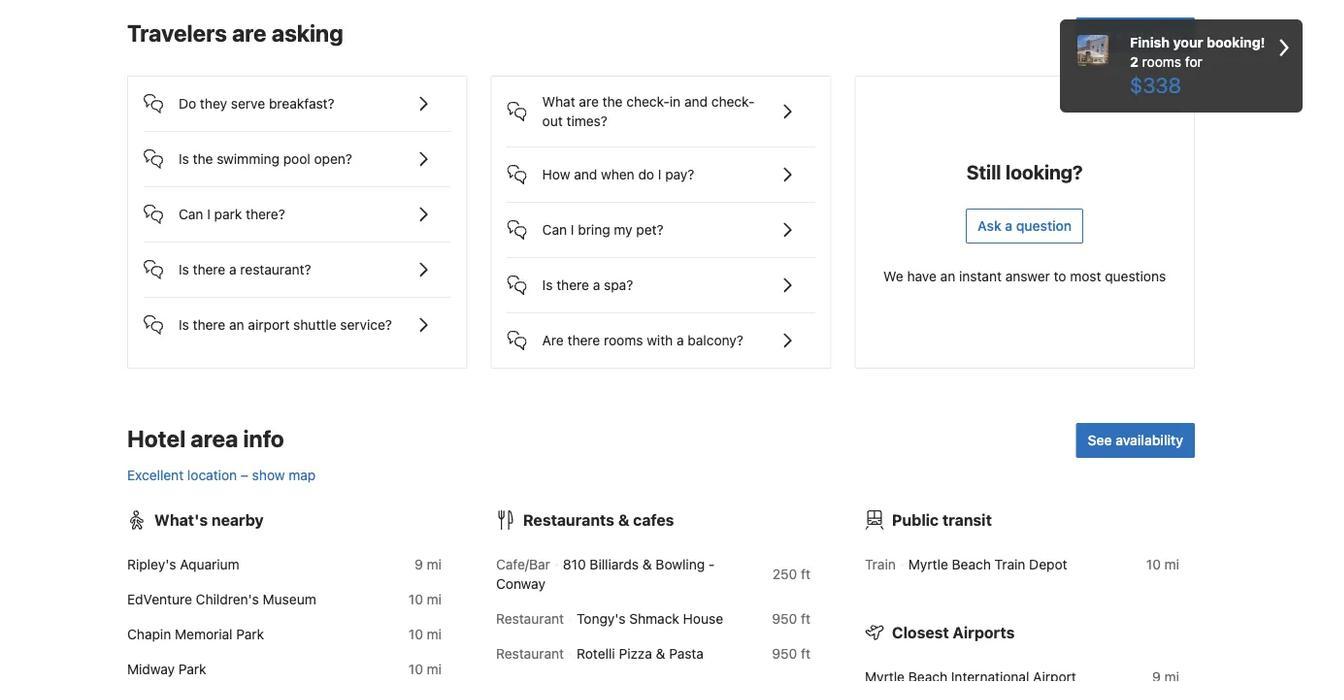 Task type: locate. For each thing, give the bounding box(es) containing it.
see availability button for travelers are asking
[[1076, 17, 1195, 52]]

10 for chapin memorial park
[[409, 627, 423, 643]]

0 horizontal spatial &
[[618, 511, 630, 529]]

& left cafes
[[618, 511, 630, 529]]

2 vertical spatial ft
[[801, 646, 811, 662]]

1 vertical spatial an
[[229, 317, 244, 333]]

can left park
[[179, 206, 203, 222]]

0 vertical spatial ft
[[801, 566, 811, 582]]

rooms down finish
[[1142, 54, 1182, 70]]

questions
[[1105, 268, 1166, 284]]

0 vertical spatial 950
[[772, 611, 797, 627]]

park down children's at the left
[[236, 627, 264, 643]]

rooms inside finish your booking! 2 rooms for $338
[[1142, 54, 1182, 70]]

the up times?
[[603, 94, 623, 110]]

10 mi for midway park
[[409, 662, 442, 678]]

1 see availability from the top
[[1088, 27, 1183, 43]]

2 950 from the top
[[772, 646, 797, 662]]

can i bring my pet? button
[[507, 203, 815, 242]]

0 horizontal spatial an
[[229, 317, 244, 333]]

chapin
[[127, 627, 171, 643]]

rooms left the with
[[604, 332, 643, 348]]

and right how
[[574, 166, 597, 182]]

i right the do at the top left
[[658, 166, 662, 182]]

0 vertical spatial and
[[684, 94, 708, 110]]

& right billiards
[[643, 557, 652, 573]]

1 horizontal spatial and
[[684, 94, 708, 110]]

do
[[179, 95, 196, 112]]

1 check- from the left
[[626, 94, 670, 110]]

there down park
[[193, 262, 225, 278]]

there right are
[[568, 332, 600, 348]]

10 mi for edventure children's museum
[[409, 592, 442, 608]]

is there a spa?
[[542, 277, 633, 293]]

is the swimming pool open? button
[[144, 132, 451, 171]]

booking!
[[1207, 34, 1266, 50]]

do
[[638, 166, 654, 182]]

2 see availability button from the top
[[1076, 423, 1195, 458]]

1 vertical spatial the
[[193, 151, 213, 167]]

ft
[[801, 566, 811, 582], [801, 611, 811, 627], [801, 646, 811, 662]]

1 vertical spatial are
[[579, 94, 599, 110]]

1 availability from the top
[[1116, 27, 1183, 43]]

is for is there a spa?
[[542, 277, 553, 293]]

& right pizza
[[656, 646, 666, 662]]

area
[[191, 425, 238, 452]]

cafes
[[633, 511, 674, 529]]

is up are
[[542, 277, 553, 293]]

1 see availability button from the top
[[1076, 17, 1195, 52]]

restaurant
[[496, 611, 564, 627], [496, 646, 564, 662]]

excellent location – show map
[[127, 467, 316, 483]]

and
[[684, 94, 708, 110], [574, 166, 597, 182]]

show
[[252, 467, 285, 483]]

1 vertical spatial 950
[[772, 646, 797, 662]]

public
[[892, 511, 939, 529]]

0 vertical spatial see
[[1088, 27, 1112, 43]]

ft for bowling
[[801, 566, 811, 582]]

0 horizontal spatial check-
[[626, 94, 670, 110]]

1 vertical spatial availability
[[1116, 432, 1183, 448]]

i
[[658, 166, 662, 182], [207, 206, 211, 222], [571, 222, 574, 238]]

travelers are asking
[[127, 19, 343, 46]]

0 vertical spatial availability
[[1116, 27, 1183, 43]]

is down 'is there a restaurant?'
[[179, 317, 189, 333]]

is there an airport shuttle service?
[[179, 317, 392, 333]]

mi for midway park
[[427, 662, 442, 678]]

a inside are there rooms with a balcony? button
[[677, 332, 684, 348]]

a right the with
[[677, 332, 684, 348]]

a left restaurant?
[[229, 262, 237, 278]]

2 horizontal spatial i
[[658, 166, 662, 182]]

1 ft from the top
[[801, 566, 811, 582]]

there for are there rooms with a balcony?
[[568, 332, 600, 348]]

& for pizza
[[656, 646, 666, 662]]

chapin memorial park
[[127, 627, 264, 643]]

service?
[[340, 317, 392, 333]]

still looking?
[[967, 160, 1083, 183]]

there?
[[246, 206, 285, 222]]

are inside what are the check-in and check- out times?
[[579, 94, 599, 110]]

10 for edventure children's museum
[[409, 592, 423, 608]]

1 horizontal spatial rooms
[[1142, 54, 1182, 70]]

there left airport
[[193, 317, 225, 333]]

are up times?
[[579, 94, 599, 110]]

have
[[907, 268, 937, 284]]

myrtle
[[909, 557, 948, 573]]

1 see from the top
[[1088, 27, 1112, 43]]

train left "myrtle"
[[865, 557, 896, 573]]

2 see from the top
[[1088, 432, 1112, 448]]

0 vertical spatial rooms
[[1142, 54, 1182, 70]]

2 check- from the left
[[711, 94, 755, 110]]

0 vertical spatial park
[[236, 627, 264, 643]]

0 vertical spatial the
[[603, 94, 623, 110]]

ripley's
[[127, 557, 176, 573]]

1 horizontal spatial check-
[[711, 94, 755, 110]]

250 ft
[[773, 566, 811, 582]]

1 horizontal spatial i
[[571, 222, 574, 238]]

an
[[940, 268, 956, 284], [229, 317, 244, 333]]

i for is the swimming pool open?
[[207, 206, 211, 222]]

mi for chapin memorial park
[[427, 627, 442, 643]]

1 horizontal spatial train
[[995, 557, 1026, 573]]

can for can i park there?
[[179, 206, 203, 222]]

ft for pasta
[[801, 646, 811, 662]]

1 950 ft from the top
[[772, 611, 811, 627]]

pizza
[[619, 646, 652, 662]]

shmack
[[629, 611, 680, 627]]

a inside the is there a restaurant? button
[[229, 262, 237, 278]]

see availability
[[1088, 27, 1183, 43], [1088, 432, 1183, 448]]

is down the do
[[179, 151, 189, 167]]

hotel area info
[[127, 425, 284, 452]]

i for how and when do i pay?
[[571, 222, 574, 238]]

train left depot
[[995, 557, 1026, 573]]

the inside what are the check-in and check- out times?
[[603, 94, 623, 110]]

train
[[865, 557, 896, 573], [995, 557, 1026, 573]]

the left swimming
[[193, 151, 213, 167]]

restaurant left the rotelli
[[496, 646, 564, 662]]

2 950 ft from the top
[[772, 646, 811, 662]]

& for billiards
[[643, 557, 652, 573]]

is down can i park there?
[[179, 262, 189, 278]]

can i park there? button
[[144, 187, 451, 226]]

1 vertical spatial rooms
[[604, 332, 643, 348]]

1 vertical spatial ft
[[801, 611, 811, 627]]

are left asking
[[232, 19, 267, 46]]

is there an airport shuttle service? button
[[144, 298, 451, 337]]

myrtle beach train depot
[[909, 557, 1067, 573]]

i left bring
[[571, 222, 574, 238]]

10 mi
[[1146, 557, 1180, 573], [409, 592, 442, 608], [409, 627, 442, 643], [409, 662, 442, 678]]

see for asking
[[1088, 27, 1112, 43]]

check- right "in"
[[711, 94, 755, 110]]

&
[[618, 511, 630, 529], [643, 557, 652, 573], [656, 646, 666, 662]]

1 horizontal spatial are
[[579, 94, 599, 110]]

most
[[1070, 268, 1101, 284]]

a inside is there a spa? button
[[593, 277, 600, 293]]

1 horizontal spatial the
[[603, 94, 623, 110]]

1 vertical spatial 950 ft
[[772, 646, 811, 662]]

an left airport
[[229, 317, 244, 333]]

nearby
[[212, 511, 264, 529]]

1 restaurant from the top
[[496, 611, 564, 627]]

& inside 810 billiards & bowling - conway
[[643, 557, 652, 573]]

0 vertical spatial an
[[940, 268, 956, 284]]

1 vertical spatial &
[[643, 557, 652, 573]]

0 horizontal spatial and
[[574, 166, 597, 182]]

airports
[[953, 624, 1015, 642]]

park down chapin memorial park
[[179, 662, 206, 678]]

1 horizontal spatial an
[[940, 268, 956, 284]]

an right have at top right
[[940, 268, 956, 284]]

see availability button
[[1076, 17, 1195, 52], [1076, 423, 1195, 458]]

i left park
[[207, 206, 211, 222]]

can left bring
[[542, 222, 567, 238]]

1 vertical spatial and
[[574, 166, 597, 182]]

see availability for info
[[1088, 432, 1183, 448]]

airport
[[248, 317, 290, 333]]

and inside how and when do i pay? "button"
[[574, 166, 597, 182]]

0 vertical spatial are
[[232, 19, 267, 46]]

is there a restaurant? button
[[144, 243, 451, 281]]

1 train from the left
[[865, 557, 896, 573]]

1 950 from the top
[[772, 611, 797, 627]]

0 horizontal spatial rooms
[[604, 332, 643, 348]]

950 ft
[[772, 611, 811, 627], [772, 646, 811, 662]]

location
[[187, 467, 237, 483]]

are for asking
[[232, 19, 267, 46]]

see availability button for hotel area info
[[1076, 423, 1195, 458]]

a left spa? on the top
[[593, 277, 600, 293]]

excellent location – show map link
[[127, 467, 316, 483]]

an inside button
[[229, 317, 244, 333]]

restaurant?
[[240, 262, 311, 278]]

0 horizontal spatial are
[[232, 19, 267, 46]]

availability for travelers are asking
[[1116, 27, 1183, 43]]

can i bring my pet?
[[542, 222, 664, 238]]

0 vertical spatial restaurant
[[496, 611, 564, 627]]

0 vertical spatial see availability
[[1088, 27, 1183, 43]]

0 horizontal spatial can
[[179, 206, 203, 222]]

2 vertical spatial &
[[656, 646, 666, 662]]

2 see availability from the top
[[1088, 432, 1183, 448]]

950
[[772, 611, 797, 627], [772, 646, 797, 662]]

0 vertical spatial &
[[618, 511, 630, 529]]

restaurant down conway
[[496, 611, 564, 627]]

950 for tongy's shmack house
[[772, 611, 797, 627]]

a
[[1005, 218, 1013, 234], [229, 262, 237, 278], [593, 277, 600, 293], [677, 332, 684, 348]]

house
[[683, 611, 723, 627]]

0 horizontal spatial train
[[865, 557, 896, 573]]

are
[[232, 19, 267, 46], [579, 94, 599, 110]]

can inside can i park there? button
[[179, 206, 203, 222]]

pay?
[[665, 166, 695, 182]]

answer
[[1006, 268, 1050, 284]]

depot
[[1029, 557, 1067, 573]]

there left spa? on the top
[[557, 277, 589, 293]]

rooms inside button
[[604, 332, 643, 348]]

what
[[542, 94, 575, 110]]

park
[[236, 627, 264, 643], [179, 662, 206, 678]]

availability
[[1116, 27, 1183, 43], [1116, 432, 1183, 448]]

2 availability from the top
[[1116, 432, 1183, 448]]

0 horizontal spatial park
[[179, 662, 206, 678]]

2 restaurant from the top
[[496, 646, 564, 662]]

3 ft from the top
[[801, 646, 811, 662]]

can inside button
[[542, 222, 567, 238]]

shuttle
[[293, 317, 336, 333]]

2 ft from the top
[[801, 611, 811, 627]]

an for instant
[[940, 268, 956, 284]]

0 vertical spatial see availability button
[[1076, 17, 1195, 52]]

1 horizontal spatial &
[[643, 557, 652, 573]]

are there rooms with a balcony? button
[[507, 313, 815, 352]]

10
[[1146, 557, 1161, 573], [409, 592, 423, 608], [409, 627, 423, 643], [409, 662, 423, 678]]

0 vertical spatial 950 ft
[[772, 611, 811, 627]]

1 horizontal spatial can
[[542, 222, 567, 238]]

and right "in"
[[684, 94, 708, 110]]

museum
[[263, 592, 316, 608]]

mi
[[427, 557, 442, 573], [1165, 557, 1180, 573], [427, 592, 442, 608], [427, 627, 442, 643], [427, 662, 442, 678]]

0 horizontal spatial i
[[207, 206, 211, 222]]

and inside what are the check-in and check- out times?
[[684, 94, 708, 110]]

1 vertical spatial see
[[1088, 432, 1112, 448]]

1 vertical spatial see availability
[[1088, 432, 1183, 448]]

i inside "button"
[[658, 166, 662, 182]]

2 horizontal spatial &
[[656, 646, 666, 662]]

1 vertical spatial restaurant
[[496, 646, 564, 662]]

see availability for asking
[[1088, 27, 1183, 43]]

9
[[415, 557, 423, 573]]

1 vertical spatial see availability button
[[1076, 423, 1195, 458]]

info
[[243, 425, 284, 452]]

a right ask
[[1005, 218, 1013, 234]]

check- up how and when do i pay? "button"
[[626, 94, 670, 110]]

how and when do i pay?
[[542, 166, 695, 182]]



Task type: describe. For each thing, give the bounding box(es) containing it.
memorial
[[175, 627, 233, 643]]

availability for hotel area info
[[1116, 432, 1183, 448]]

mi for edventure children's museum
[[427, 592, 442, 608]]

pet?
[[636, 222, 664, 238]]

with
[[647, 332, 673, 348]]

what's
[[154, 511, 208, 529]]

1 vertical spatial park
[[179, 662, 206, 678]]

ask a question button
[[966, 209, 1084, 244]]

restaurants & cafes
[[523, 511, 674, 529]]

midway
[[127, 662, 175, 678]]

810
[[563, 557, 586, 573]]

950 for rotelli pizza & pasta
[[772, 646, 797, 662]]

travelers
[[127, 19, 227, 46]]

–
[[241, 467, 248, 483]]

1 horizontal spatial park
[[236, 627, 264, 643]]

public transit
[[892, 511, 992, 529]]

mi for ripley's aquarium
[[427, 557, 442, 573]]

closest
[[892, 624, 949, 642]]

edventure children's museum
[[127, 592, 316, 608]]

beach
[[952, 557, 991, 573]]

2 train from the left
[[995, 557, 1026, 573]]

are for the
[[579, 94, 599, 110]]

times?
[[567, 113, 608, 129]]

are
[[542, 332, 564, 348]]

conway
[[496, 576, 546, 592]]

ripley's aquarium
[[127, 557, 239, 573]]

tongy's shmack house
[[577, 611, 723, 627]]

rotelli pizza & pasta
[[577, 646, 704, 662]]

9 mi
[[415, 557, 442, 573]]

for
[[1185, 54, 1203, 70]]

hotel
[[127, 425, 186, 452]]

pool
[[283, 151, 310, 167]]

is for is there a restaurant?
[[179, 262, 189, 278]]

asking
[[272, 19, 343, 46]]

ask a question
[[978, 218, 1072, 234]]

serve
[[231, 95, 265, 112]]

how and when do i pay? button
[[507, 147, 815, 186]]

pasta
[[669, 646, 704, 662]]

children's
[[196, 592, 259, 608]]

-
[[709, 557, 715, 573]]

transit
[[943, 511, 992, 529]]

open?
[[314, 151, 352, 167]]

in
[[670, 94, 681, 110]]

10 mi for chapin memorial park
[[409, 627, 442, 643]]

is for is the swimming pool open?
[[179, 151, 189, 167]]

when
[[601, 166, 635, 182]]

restaurants
[[523, 511, 615, 529]]

what's nearby
[[154, 511, 264, 529]]

to
[[1054, 268, 1066, 284]]

aquarium
[[180, 557, 239, 573]]

are there rooms with a balcony?
[[542, 332, 744, 348]]

can for can i bring my pet?
[[542, 222, 567, 238]]

what are the check-in and check- out times?
[[542, 94, 755, 129]]

there for is there an airport shuttle service?
[[193, 317, 225, 333]]

see for info
[[1088, 432, 1112, 448]]

closest airports
[[892, 624, 1015, 642]]

$338
[[1130, 72, 1181, 97]]

bowling
[[656, 557, 705, 573]]

an for airport
[[229, 317, 244, 333]]

how
[[542, 166, 570, 182]]

can i park there?
[[179, 206, 285, 222]]

we have an instant answer to most questions
[[884, 268, 1166, 284]]

do they serve breakfast? button
[[144, 77, 451, 115]]

250
[[773, 566, 797, 582]]

midway park
[[127, 662, 206, 678]]

rightchevron image
[[1280, 33, 1289, 62]]

950 ft for tongy's shmack house
[[772, 611, 811, 627]]

finish
[[1130, 34, 1170, 50]]

is there a spa? button
[[507, 258, 815, 297]]

is for is there an airport shuttle service?
[[179, 317, 189, 333]]

2
[[1130, 54, 1139, 70]]

10 for midway park
[[409, 662, 423, 678]]

tongy's
[[577, 611, 626, 627]]

map
[[289, 467, 316, 483]]

do they serve breakfast?
[[179, 95, 335, 112]]

looking?
[[1006, 160, 1083, 183]]

edventure
[[127, 592, 192, 608]]

rotelli
[[577, 646, 615, 662]]

they
[[200, 95, 227, 112]]

your
[[1173, 34, 1203, 50]]

restaurant for tongy's shmack house
[[496, 611, 564, 627]]

950 ft for rotelli pizza & pasta
[[772, 646, 811, 662]]

restaurant for rotelli pizza & pasta
[[496, 646, 564, 662]]

we
[[884, 268, 904, 284]]

ask
[[978, 218, 1002, 234]]

cafe/bar
[[496, 557, 550, 573]]

a inside ask a question 'button'
[[1005, 218, 1013, 234]]

what are the check-in and check- out times? button
[[507, 77, 815, 131]]

instant
[[959, 268, 1002, 284]]

there for is there a spa?
[[557, 277, 589, 293]]

still
[[967, 160, 1001, 183]]

there for is there a restaurant?
[[193, 262, 225, 278]]

0 horizontal spatial the
[[193, 151, 213, 167]]

breakfast?
[[269, 95, 335, 112]]

finish your booking! 2 rooms for $338
[[1130, 34, 1266, 97]]

billiards
[[590, 557, 639, 573]]



Task type: vqa. For each thing, say whether or not it's contained in the screenshot.


